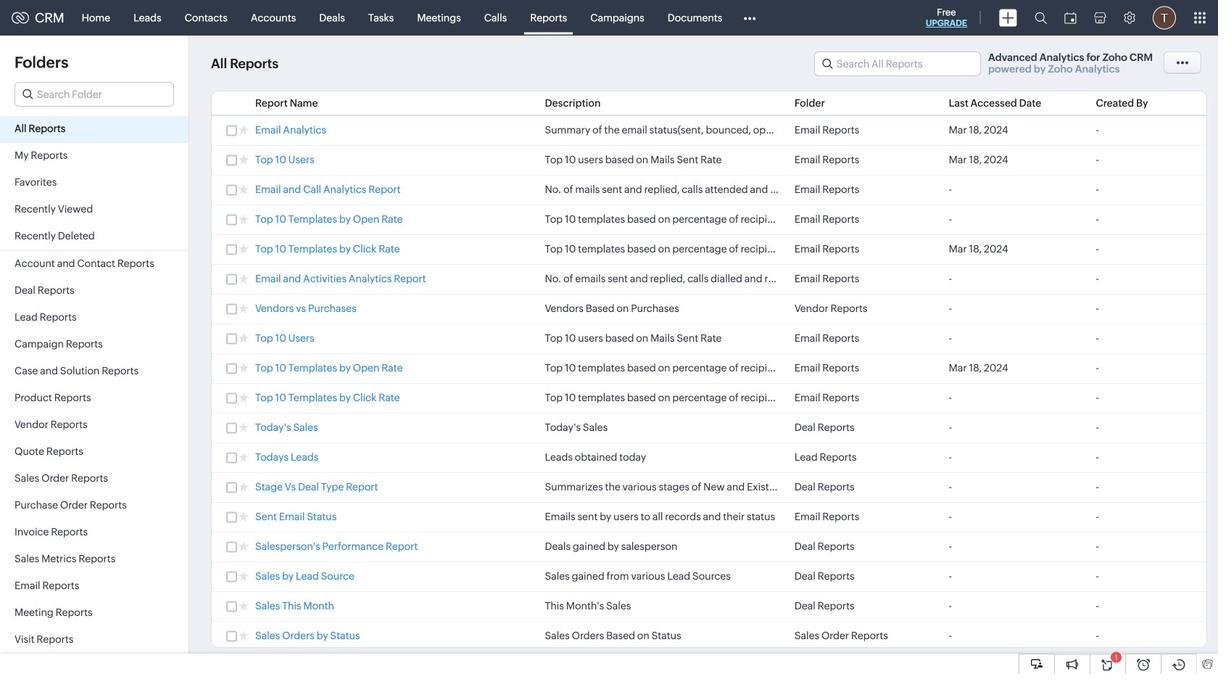 Task type: vqa. For each thing, say whether or not it's contained in the screenshot.
Modified By's 'John Smith'
no



Task type: locate. For each thing, give the bounding box(es) containing it.
logo image
[[12, 12, 29, 24]]

calendar image
[[1065, 12, 1077, 24]]

profile element
[[1145, 0, 1186, 35]]

Other Modules field
[[735, 6, 766, 29]]

create menu element
[[991, 0, 1027, 35]]



Task type: describe. For each thing, give the bounding box(es) containing it.
search image
[[1035, 12, 1048, 24]]

profile image
[[1154, 6, 1177, 29]]

Search Folder text field
[[15, 83, 173, 106]]

Search All Reports text field
[[816, 52, 981, 75]]

search element
[[1027, 0, 1056, 36]]

create menu image
[[1000, 9, 1018, 26]]



